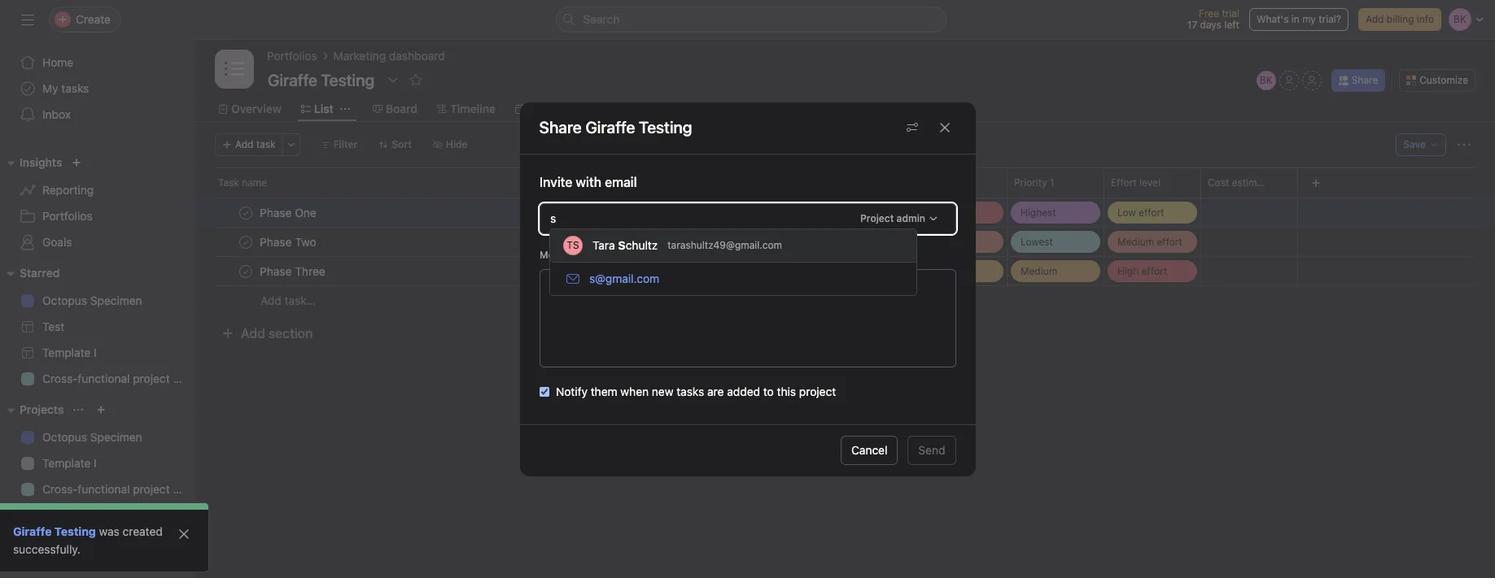 Task type: vqa. For each thing, say whether or not it's contained in the screenshot.
cell
no



Task type: describe. For each thing, give the bounding box(es) containing it.
projects button
[[0, 400, 64, 420]]

workflow link
[[596, 100, 660, 118]]

share for share giraffe testing
[[539, 118, 582, 137]]

this
[[776, 385, 796, 398]]

calendar
[[528, 102, 577, 116]]

effort level
[[1111, 177, 1161, 189]]

effort
[[1111, 177, 1137, 189]]

marketing for marketing dashboards
[[42, 509, 95, 522]]

home
[[42, 55, 73, 69]]

giraffe
[[13, 525, 52, 539]]

when
[[620, 385, 648, 398]]

add to starred image
[[409, 73, 422, 86]]

template i for 1st 'template i' link from the top of the page
[[42, 346, 97, 360]]

invite button
[[16, 543, 86, 572]]

starred button
[[0, 264, 60, 283]]

2 cross-functional project plan link from the top
[[10, 477, 195, 503]]

functional inside "starred" element
[[78, 372, 130, 386]]

0 vertical spatial portfolios link
[[267, 47, 317, 65]]

functional inside projects element
[[78, 483, 130, 496]]

notify them when new tasks are added to this project
[[555, 385, 836, 398]]

Notify them when new tasks are added to this project checkbox
[[539, 387, 549, 397]]

1 template i link from the top
[[10, 340, 186, 366]]

insights button
[[0, 153, 62, 173]]

home link
[[10, 50, 186, 76]]

was created successfully.
[[13, 525, 163, 557]]

dashboard
[[389, 49, 445, 63]]

invite for invite
[[46, 550, 75, 564]]

add billing info button
[[1358, 8, 1441, 31]]

share button
[[1331, 69, 1385, 92]]

info
[[1417, 13, 1434, 25]]

with email
[[575, 175, 637, 189]]

was
[[99, 525, 119, 539]]

completed checkbox for phase three "text field"
[[236, 262, 256, 281]]

giraffe testing link
[[13, 525, 96, 539]]

are
[[707, 385, 723, 398]]

them
[[590, 385, 617, 398]]

task
[[256, 138, 276, 151]]

dashboard link
[[679, 100, 751, 118]]

what's
[[1257, 13, 1289, 25]]

add for add task
[[235, 138, 254, 151]]

template i for second 'template i' link from the top of the page
[[42, 457, 97, 470]]

Add members by name or email… text field
[[550, 208, 568, 227]]

marketing for marketing dashboard
[[333, 49, 386, 63]]

task for task
[[42, 535, 66, 549]]

task for task name
[[218, 177, 239, 189]]

send button
[[908, 436, 956, 466]]

messages link
[[771, 100, 838, 118]]

board link
[[373, 100, 418, 118]]

successfully.
[[13, 543, 80, 557]]

task…
[[284, 294, 316, 308]]

message (optional)
[[539, 249, 630, 261]]

notify
[[555, 385, 587, 398]]

cancel button
[[841, 436, 898, 466]]

octopus for starred
[[42, 294, 87, 308]]

plan inside projects element
[[173, 483, 195, 496]]

cost
[[1208, 177, 1229, 189]]

projects
[[20, 403, 64, 417]]

1
[[1050, 177, 1054, 189]]

cost estimate
[[1208, 177, 1271, 189]]

add section
[[241, 326, 313, 341]]

octopus specimen link for template i
[[10, 425, 186, 451]]

hide sidebar image
[[21, 13, 34, 26]]

specimen for template i
[[90, 431, 142, 444]]

what's in my trial? button
[[1249, 8, 1349, 31]]

my tasks
[[42, 81, 89, 95]]

completed image for phase three "text field"
[[236, 262, 256, 281]]

overview link
[[218, 100, 281, 118]]

inbox
[[42, 107, 71, 121]]

close image
[[177, 528, 190, 541]]

17
[[1187, 19, 1197, 31]]

marketing dashboard link
[[333, 47, 445, 65]]

my
[[1302, 13, 1316, 25]]

pr button
[[724, 232, 810, 252]]

reporting
[[42, 183, 94, 197]]

estimate
[[1232, 177, 1271, 189]]

timeline link
[[437, 100, 496, 118]]

add task… button
[[260, 292, 316, 310]]

header untitled section tree grid
[[195, 198, 1495, 316]]

template for second 'template i' link from the top of the page
[[42, 457, 91, 470]]

pr
[[728, 236, 738, 248]]

name
[[242, 177, 267, 189]]

created
[[123, 525, 163, 539]]

files
[[870, 102, 895, 116]]

Phase Two text field
[[256, 234, 321, 250]]

bk button
[[1256, 71, 1276, 90]]

priority 1
[[1014, 177, 1054, 189]]

add task…
[[260, 294, 316, 308]]

i for second 'template i' link from the top of the page
[[94, 457, 97, 470]]

inbox link
[[10, 102, 186, 128]]

trial
[[1222, 7, 1239, 20]]

insights
[[20, 155, 62, 169]]

invite with email
[[539, 175, 637, 189]]

projects element
[[0, 396, 195, 579]]

dashboards
[[98, 509, 160, 522]]

Phase One text field
[[256, 205, 321, 221]]

giraffe testing
[[13, 525, 96, 539]]



Task type: locate. For each thing, give the bounding box(es) containing it.
cross-functional project plan link down test link
[[10, 366, 195, 392]]

task link
[[10, 529, 186, 555]]

completed checkbox down completed icon
[[236, 232, 256, 252]]

add section button
[[215, 319, 319, 348]]

octopus specimen link for test
[[10, 288, 186, 314]]

0 horizontal spatial portfolios
[[42, 209, 92, 223]]

specimen up dashboards
[[90, 431, 142, 444]]

1 vertical spatial octopus specimen
[[42, 431, 142, 444]]

1 vertical spatial octopus
[[42, 431, 87, 444]]

0 vertical spatial invite
[[539, 175, 572, 189]]

messages
[[784, 102, 838, 116]]

— text field for the phase one cell
[[1208, 208, 1297, 220]]

cross-functional project plan
[[42, 372, 195, 386], [42, 483, 195, 496]]

tasks inside global element
[[61, 81, 89, 95]]

list
[[314, 102, 334, 116]]

template inside "starred" element
[[42, 346, 91, 360]]

marketing inside marketing dashboards link
[[42, 509, 95, 522]]

send
[[918, 444, 945, 457]]

add left billing
[[1366, 13, 1384, 25]]

cross-functional project plan link
[[10, 366, 195, 392], [10, 477, 195, 503]]

1 horizontal spatial portfolios link
[[267, 47, 317, 65]]

2 completed checkbox from the top
[[236, 232, 256, 252]]

tasks
[[61, 81, 89, 95], [676, 385, 704, 398]]

1 cross- from the top
[[42, 372, 78, 386]]

i down test link
[[94, 346, 97, 360]]

0 vertical spatial octopus specimen link
[[10, 288, 186, 314]]

1 vertical spatial marketing
[[42, 509, 95, 522]]

0 vertical spatial plan
[[173, 372, 195, 386]]

Completed checkbox
[[236, 203, 256, 223], [236, 232, 256, 252], [236, 262, 256, 281]]

octopus
[[42, 294, 87, 308], [42, 431, 87, 444]]

completed checkbox inside the phase one cell
[[236, 203, 256, 223]]

Phase Three text field
[[256, 263, 330, 280]]

octopus specimen down projects
[[42, 431, 142, 444]]

billing
[[1387, 13, 1414, 25]]

2 vertical spatial completed checkbox
[[236, 262, 256, 281]]

project up dashboards
[[133, 483, 170, 496]]

phase three cell
[[195, 256, 717, 286]]

cross- up projects
[[42, 372, 78, 386]]

Message (optional) text field
[[539, 269, 956, 367]]

portfolios inside insights element
[[42, 209, 92, 223]]

1 vertical spatial task
[[42, 535, 66, 549]]

2 specimen from the top
[[90, 431, 142, 444]]

octopus specimen link down projects
[[10, 425, 186, 451]]

1 vertical spatial specimen
[[90, 431, 142, 444]]

0 vertical spatial template i
[[42, 346, 97, 360]]

1 horizontal spatial share
[[1352, 74, 1378, 86]]

2 template i link from the top
[[10, 451, 186, 477]]

specimen inside "starred" element
[[90, 294, 142, 308]]

reporting link
[[10, 177, 186, 203]]

— text field for 'phase two' cell
[[1208, 237, 1297, 249]]

1 vertical spatial portfolios link
[[10, 203, 186, 230]]

octopus specimen for test
[[42, 294, 142, 308]]

bk
[[1260, 74, 1273, 86]]

functional down test link
[[78, 372, 130, 386]]

— text field for phase three cell
[[1208, 266, 1297, 278]]

left
[[1224, 19, 1239, 31]]

octopus up "test"
[[42, 294, 87, 308]]

cross-functional project plan link up "marketing dashboards"
[[10, 477, 195, 503]]

project down test link
[[133, 372, 170, 386]]

add task button
[[215, 133, 283, 156]]

list link
[[301, 100, 334, 118]]

search list box
[[555, 7, 946, 33]]

0 vertical spatial — text field
[[1208, 208, 1297, 220]]

0 horizontal spatial invite
[[46, 550, 75, 564]]

cross-functional project plan inside "starred" element
[[42, 372, 195, 386]]

0 vertical spatial cross-functional project plan
[[42, 372, 195, 386]]

0 vertical spatial completed checkbox
[[236, 203, 256, 223]]

i
[[94, 346, 97, 360], [94, 457, 97, 470]]

1 horizontal spatial marketing
[[333, 49, 386, 63]]

template i down "test"
[[42, 346, 97, 360]]

0 vertical spatial marketing
[[333, 49, 386, 63]]

completed image inside phase three cell
[[236, 262, 256, 281]]

2 octopus specimen from the top
[[42, 431, 142, 444]]

level
[[1139, 177, 1161, 189]]

completed checkbox for phase two "text field" at top
[[236, 232, 256, 252]]

in
[[1291, 13, 1300, 25]]

1 vertical spatial completed checkbox
[[236, 232, 256, 252]]

octopus specimen up test link
[[42, 294, 142, 308]]

1 horizontal spatial tasks
[[676, 385, 704, 398]]

2 template i from the top
[[42, 457, 97, 470]]

add for add section
[[241, 326, 265, 341]]

i for 1st 'template i' link from the top of the page
[[94, 346, 97, 360]]

added
[[727, 385, 760, 398]]

workflow
[[609, 102, 660, 116]]

None text field
[[264, 65, 379, 94]]

share down "calendar"
[[539, 118, 582, 137]]

octopus specimen
[[42, 294, 142, 308], [42, 431, 142, 444]]

list image
[[225, 59, 244, 79]]

1 vertical spatial completed image
[[236, 262, 256, 281]]

octopus inside "starred" element
[[42, 294, 87, 308]]

cross-functional project plan down test link
[[42, 372, 195, 386]]

template down projects
[[42, 457, 91, 470]]

add for add billing info
[[1366, 13, 1384, 25]]

marketing inside marketing dashboard link
[[333, 49, 386, 63]]

close this dialog image
[[938, 121, 951, 134]]

octopus specimen link up "test"
[[10, 288, 186, 314]]

invite down giraffe testing link on the bottom left of the page
[[46, 550, 75, 564]]

completed image for phase two "text field" at top
[[236, 232, 256, 252]]

message
[[539, 249, 581, 261]]

cross- inside projects element
[[42, 483, 78, 496]]

marketing dashboard
[[333, 49, 445, 63]]

share giraffe testing
[[539, 118, 692, 137]]

my
[[42, 81, 58, 95]]

template i
[[42, 346, 97, 360], [42, 457, 97, 470]]

functional up "marketing dashboards"
[[78, 483, 130, 496]]

0 horizontal spatial task
[[42, 535, 66, 549]]

completed checkbox for phase one text field
[[236, 203, 256, 223]]

trial?
[[1319, 13, 1341, 25]]

starred
[[20, 266, 60, 280]]

add for add task…
[[260, 294, 281, 308]]

1 vertical spatial invite
[[46, 550, 75, 564]]

1 vertical spatial plan
[[173, 483, 195, 496]]

what's in my trial?
[[1257, 13, 1341, 25]]

completed image
[[236, 232, 256, 252], [236, 262, 256, 281]]

share giraffe testing dialog
[[520, 102, 975, 477]]

search
[[583, 12, 620, 26]]

2 i from the top
[[94, 457, 97, 470]]

project inside "starred" element
[[133, 372, 170, 386]]

cancel
[[851, 444, 887, 457]]

project admin button
[[853, 207, 945, 230]]

0 vertical spatial specimen
[[90, 294, 142, 308]]

1 vertical spatial tasks
[[676, 385, 704, 398]]

2 plan from the top
[[173, 483, 195, 496]]

0 vertical spatial cross-
[[42, 372, 78, 386]]

calendar link
[[515, 100, 577, 118]]

1 vertical spatial octopus specimen link
[[10, 425, 186, 451]]

invite inside button
[[46, 550, 75, 564]]

add left task…
[[260, 294, 281, 308]]

priority
[[1014, 177, 1047, 189]]

1 vertical spatial portfolios
[[42, 209, 92, 223]]

project for cross-functional project plan link within "starred" element
[[133, 372, 170, 386]]

cross-functional project plan inside projects element
[[42, 483, 195, 496]]

1 horizontal spatial portfolios
[[267, 49, 317, 63]]

insights element
[[0, 148, 195, 259]]

1 vertical spatial cross-functional project plan link
[[10, 477, 195, 503]]

portfolios link inside insights element
[[10, 203, 186, 230]]

0 horizontal spatial tasks
[[61, 81, 89, 95]]

completed image
[[236, 203, 256, 223]]

goals link
[[10, 230, 186, 256]]

0 horizontal spatial marketing
[[42, 509, 95, 522]]

cross- up giraffe testing
[[42, 483, 78, 496]]

0 vertical spatial functional
[[78, 372, 130, 386]]

dashboard
[[692, 102, 751, 116]]

1 horizontal spatial task
[[218, 177, 239, 189]]

template i link down "test"
[[10, 340, 186, 366]]

invite
[[539, 175, 572, 189], [46, 550, 75, 564]]

1 completed image from the top
[[236, 232, 256, 252]]

1 vertical spatial template i link
[[10, 451, 186, 477]]

2 template from the top
[[42, 457, 91, 470]]

plan inside "starred" element
[[173, 372, 195, 386]]

1 plan from the top
[[173, 372, 195, 386]]

share inside button
[[1352, 74, 1378, 86]]

2 completed image from the top
[[236, 262, 256, 281]]

1 vertical spatial cross-functional project plan
[[42, 483, 195, 496]]

task inside row
[[218, 177, 239, 189]]

1 vertical spatial — text field
[[1208, 237, 1297, 249]]

completed checkbox left phase three "text field"
[[236, 262, 256, 281]]

1 octopus from the top
[[42, 294, 87, 308]]

completed image left phase three "text field"
[[236, 262, 256, 281]]

1 cross-functional project plan from the top
[[42, 372, 195, 386]]

cross-functional project plan up dashboards
[[42, 483, 195, 496]]

0 horizontal spatial share
[[539, 118, 582, 137]]

project permissions image
[[905, 121, 918, 134]]

free trial 17 days left
[[1187, 7, 1239, 31]]

completed image inside 'phase two' cell
[[236, 232, 256, 252]]

0 vertical spatial task
[[218, 177, 239, 189]]

1 horizontal spatial invite
[[539, 175, 572, 189]]

— text field inside the pr row
[[1208, 237, 1297, 249]]

cross- inside "starred" element
[[42, 372, 78, 386]]

completed checkbox down "task name"
[[236, 203, 256, 223]]

row containing task name
[[195, 168, 1495, 198]]

0 horizontal spatial portfolios link
[[10, 203, 186, 230]]

task name
[[218, 177, 267, 189]]

1 cross-functional project plan link from the top
[[10, 366, 195, 392]]

octopus specimen for template i
[[42, 431, 142, 444]]

global element
[[0, 40, 195, 138]]

— text field
[[1208, 208, 1297, 220], [1208, 237, 1297, 249], [1208, 266, 1297, 278]]

phase one cell
[[195, 198, 717, 228]]

add inside button
[[260, 294, 281, 308]]

completed checkbox inside 'phase two' cell
[[236, 232, 256, 252]]

share for share
[[1352, 74, 1378, 86]]

template i link up "marketing dashboards"
[[10, 451, 186, 477]]

marketing
[[333, 49, 386, 63], [42, 509, 95, 522]]

plan
[[173, 372, 195, 386], [173, 483, 195, 496]]

phase two cell
[[195, 227, 717, 257]]

template i link
[[10, 340, 186, 366], [10, 451, 186, 477]]

template i inside "starred" element
[[42, 346, 97, 360]]

0 vertical spatial octopus specimen
[[42, 294, 142, 308]]

marketing up testing
[[42, 509, 95, 522]]

portfolios down reporting
[[42, 209, 92, 223]]

test link
[[10, 314, 186, 340]]

0 vertical spatial cross-functional project plan link
[[10, 366, 195, 392]]

i up "marketing dashboards"
[[94, 457, 97, 470]]

portfolios link down reporting
[[10, 203, 186, 230]]

1 vertical spatial i
[[94, 457, 97, 470]]

octopus down projects
[[42, 431, 87, 444]]

octopus specimen inside projects element
[[42, 431, 142, 444]]

starred element
[[0, 259, 195, 396]]

my tasks link
[[10, 76, 186, 102]]

add task
[[235, 138, 276, 151]]

completed image down completed icon
[[236, 232, 256, 252]]

i inside "starred" element
[[94, 346, 97, 360]]

template inside projects element
[[42, 457, 91, 470]]

invite up add members by name or email… text field
[[539, 175, 572, 189]]

completed checkbox inside phase three cell
[[236, 262, 256, 281]]

tasks right my
[[61, 81, 89, 95]]

2 vertical spatial — text field
[[1208, 266, 1297, 278]]

free
[[1199, 7, 1219, 20]]

1 functional from the top
[[78, 372, 130, 386]]

add
[[1366, 13, 1384, 25], [235, 138, 254, 151], [260, 294, 281, 308], [241, 326, 265, 341]]

project inside share giraffe testing dialog
[[799, 385, 836, 398]]

octopus inside projects element
[[42, 431, 87, 444]]

2 cross- from the top
[[42, 483, 78, 496]]

tasks inside share giraffe testing dialog
[[676, 385, 704, 398]]

2 cross-functional project plan from the top
[[42, 483, 195, 496]]

specimen inside projects element
[[90, 431, 142, 444]]

1 vertical spatial functional
[[78, 483, 130, 496]]

marketing dashboards link
[[10, 503, 186, 529]]

octopus for projects
[[42, 431, 87, 444]]

1 template i from the top
[[42, 346, 97, 360]]

0 vertical spatial octopus
[[42, 294, 87, 308]]

1 template from the top
[[42, 346, 91, 360]]

giraffe testing
[[586, 118, 692, 137]]

1 completed checkbox from the top
[[236, 203, 256, 223]]

1 specimen from the top
[[90, 294, 142, 308]]

specimen for test
[[90, 294, 142, 308]]

cross-functional project plan link inside "starred" element
[[10, 366, 195, 392]]

1 — text field from the top
[[1208, 208, 1297, 220]]

cross-functional project plan for 2nd cross-functional project plan link
[[42, 483, 195, 496]]

0 vertical spatial tasks
[[61, 81, 89, 95]]

0 vertical spatial i
[[94, 346, 97, 360]]

share inside dialog
[[539, 118, 582, 137]]

board
[[386, 102, 418, 116]]

invite inside share giraffe testing dialog
[[539, 175, 572, 189]]

project
[[860, 212, 894, 224]]

0 vertical spatial share
[[1352, 74, 1378, 86]]

task inside projects element
[[42, 535, 66, 549]]

test
[[42, 320, 64, 334]]

octopus specimen inside "starred" element
[[42, 294, 142, 308]]

pr row
[[195, 227, 1495, 257]]

task
[[218, 177, 239, 189], [42, 535, 66, 549]]

to
[[763, 385, 773, 398]]

files link
[[857, 100, 895, 118]]

1 octopus specimen link from the top
[[10, 288, 186, 314]]

0 vertical spatial completed image
[[236, 232, 256, 252]]

add left section
[[241, 326, 265, 341]]

template i inside projects element
[[42, 457, 97, 470]]

template for 1st 'template i' link from the top of the page
[[42, 346, 91, 360]]

2 functional from the top
[[78, 483, 130, 496]]

overview
[[231, 102, 281, 116]]

specimen up test link
[[90, 294, 142, 308]]

project for 2nd cross-functional project plan link
[[133, 483, 170, 496]]

template down "test"
[[42, 346, 91, 360]]

section
[[268, 326, 313, 341]]

portfolios link up list 'link'
[[267, 47, 317, 65]]

testing
[[54, 525, 96, 539]]

marketing dashboards
[[42, 509, 160, 522]]

1 i from the top
[[94, 346, 97, 360]]

1 vertical spatial cross-
[[42, 483, 78, 496]]

tasks left are
[[676, 385, 704, 398]]

add task… row
[[195, 286, 1495, 316]]

2 octopus from the top
[[42, 431, 87, 444]]

cross-
[[42, 372, 78, 386], [42, 483, 78, 496]]

template i up marketing dashboards link
[[42, 457, 97, 470]]

marketing left dashboard in the left of the page
[[333, 49, 386, 63]]

2 — text field from the top
[[1208, 237, 1297, 249]]

1 vertical spatial template
[[42, 457, 91, 470]]

1 vertical spatial share
[[539, 118, 582, 137]]

0 vertical spatial portfolios
[[267, 49, 317, 63]]

project right this
[[799, 385, 836, 398]]

i inside projects element
[[94, 457, 97, 470]]

new
[[651, 385, 673, 398]]

1 vertical spatial template i
[[42, 457, 97, 470]]

project admin
[[860, 212, 925, 224]]

3 — text field from the top
[[1208, 266, 1297, 278]]

portfolios up list 'link'
[[267, 49, 317, 63]]

0 vertical spatial template i link
[[10, 340, 186, 366]]

2 octopus specimen link from the top
[[10, 425, 186, 451]]

goals
[[42, 235, 72, 249]]

cross-functional project plan for cross-functional project plan link within "starred" element
[[42, 372, 195, 386]]

share down add billing info button
[[1352, 74, 1378, 86]]

add left task
[[235, 138, 254, 151]]

invite for invite with email
[[539, 175, 572, 189]]

3 completed checkbox from the top
[[236, 262, 256, 281]]

search button
[[555, 7, 946, 33]]

1 octopus specimen from the top
[[42, 294, 142, 308]]

days
[[1200, 19, 1222, 31]]

0 vertical spatial template
[[42, 346, 91, 360]]

row
[[195, 168, 1495, 198], [215, 197, 1476, 199], [195, 198, 1495, 228], [195, 256, 1495, 286]]



